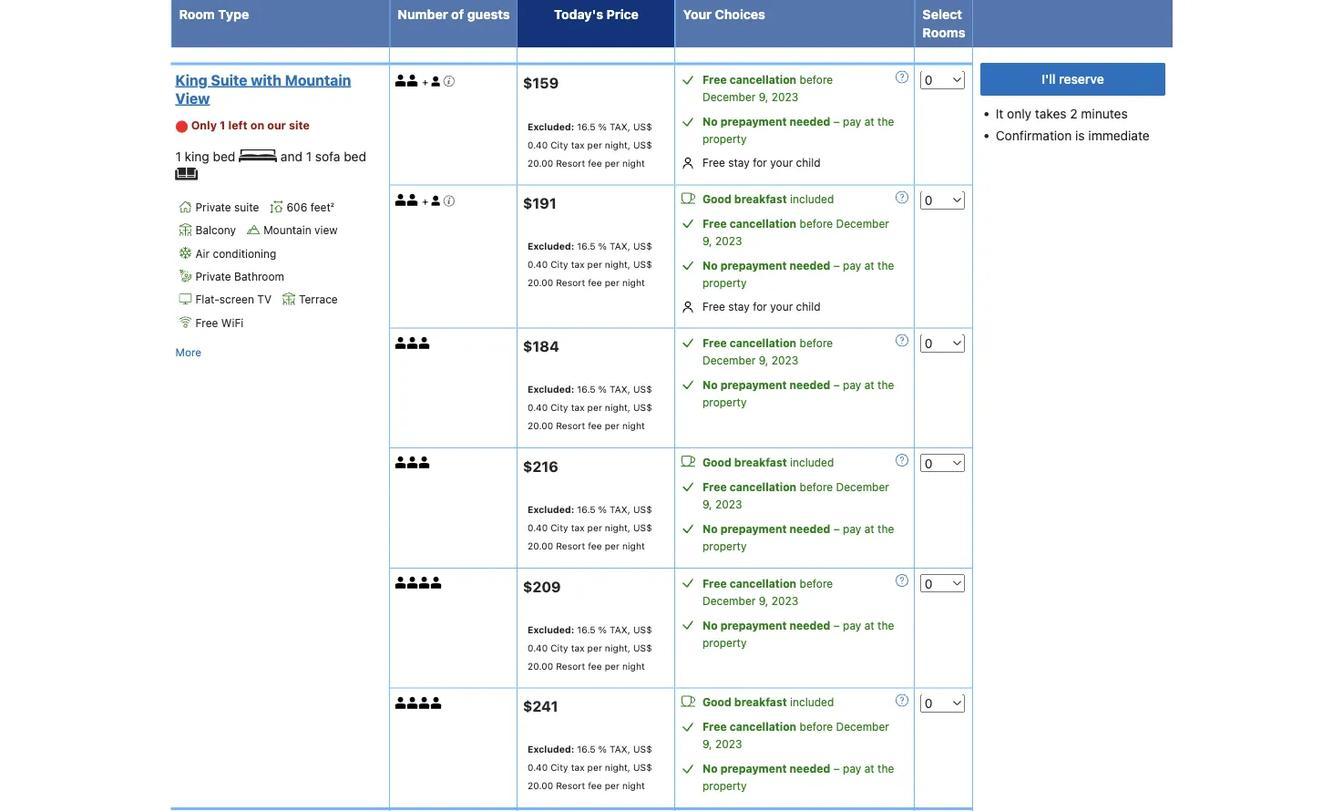 Task type: describe. For each thing, give the bounding box(es) containing it.
night for $159
[[622, 157, 645, 168]]

1 for 1 king bed
[[175, 149, 181, 164]]

terrace
[[299, 293, 338, 306]]

laptop safe
[[272, 16, 333, 29]]

0.40 for $184
[[528, 402, 548, 413]]

city for $209
[[551, 642, 568, 653]]

0.40 for $209
[[528, 642, 548, 653]]

4 no prepayment needed from the top
[[703, 522, 831, 535]]

16.5 for $184
[[577, 384, 596, 395]]

0.40 for $191
[[528, 259, 548, 270]]

more link
[[175, 343, 202, 361]]

5 before december 9, 2023 from the top
[[703, 577, 833, 607]]

2 – from the top
[[834, 259, 840, 272]]

night for $184
[[622, 420, 645, 431]]

couch image
[[175, 167, 198, 180]]

5 – pay at the property from the top
[[703, 619, 895, 649]]

4 at from the top
[[865, 522, 875, 535]]

6 us$ from the top
[[633, 402, 652, 413]]

flat-screen tv
[[196, 293, 272, 306]]

8 us$ from the top
[[633, 522, 652, 533]]

wardrobe
[[191, 34, 241, 47]]

bathroom
[[234, 270, 284, 283]]

safe
[[311, 16, 333, 29]]

3 property from the top
[[703, 396, 747, 409]]

fee for $159
[[588, 157, 602, 168]]

choices
[[715, 7, 766, 22]]

2 no from the top
[[703, 259, 718, 272]]

12 us$ from the top
[[633, 762, 652, 773]]

1 more details on meals and payment options image from the top
[[896, 71, 909, 84]]

% for $216
[[599, 504, 607, 515]]

private for private suite
[[196, 201, 231, 214]]

1 for 1 sofa bed
[[306, 149, 312, 164]]

free wifi
[[196, 316, 244, 329]]

immediate
[[1089, 128, 1150, 143]]

20.00 for $191
[[528, 277, 553, 288]]

606 feet²
[[287, 201, 334, 214]]

night, for $184
[[605, 402, 631, 413]]

today's
[[554, 7, 604, 22]]

night, for $216
[[605, 522, 631, 533]]

2 your from the top
[[771, 300, 793, 313]]

1 child from the top
[[796, 157, 821, 169]]

excluded: for $191
[[528, 241, 575, 252]]

left
[[228, 119, 248, 132]]

resort for $241
[[556, 781, 585, 791]]

room type
[[179, 7, 249, 22]]

included for $241
[[790, 696, 834, 709]]

4 us$ from the top
[[633, 259, 652, 270]]

1 prepayment from the top
[[721, 116, 787, 128]]

1 property from the top
[[703, 133, 747, 146]]

16.5 % tax, us$ 0.40 city tax per night, us$ 20.00 resort fee per night for $184
[[528, 384, 652, 431]]

6 no from the top
[[703, 763, 718, 775]]

2 property from the top
[[703, 277, 747, 289]]

type
[[218, 7, 249, 22]]

balcony
[[196, 224, 236, 237]]

1 before from the top
[[800, 74, 833, 86]]

+ for occupancychild image
[[422, 76, 429, 88]]

suite
[[234, 201, 259, 214]]

16.5 for $241
[[577, 744, 596, 755]]

confirmation
[[996, 128, 1072, 143]]

suite
[[211, 71, 247, 89]]

rooms
[[923, 25, 966, 40]]

2 free cancellation from the top
[[703, 217, 797, 230]]

2 free stay for your child from the top
[[703, 300, 821, 313]]

or
[[244, 34, 254, 47]]

city for $241
[[551, 762, 568, 773]]

flat-
[[196, 293, 220, 306]]

$191
[[523, 195, 557, 212]]

16.5 for $159
[[577, 121, 596, 132]]

6 before from the top
[[800, 721, 833, 733]]

1 no prepayment needed from the top
[[703, 116, 831, 128]]

2 the from the top
[[878, 259, 895, 272]]

more details on meals and payment options image for $191
[[896, 191, 909, 204]]

3 pay from the top
[[843, 379, 862, 391]]

room
[[179, 7, 215, 22]]

5 prepayment from the top
[[721, 619, 787, 632]]

tax, for $209
[[610, 624, 631, 635]]

$184
[[523, 338, 559, 355]]

4 – pay at the property from the top
[[703, 522, 895, 553]]

fee for $191
[[588, 277, 602, 288]]

6 no prepayment needed from the top
[[703, 763, 831, 775]]

tax for $241
[[571, 762, 585, 773]]

1 king bed
[[175, 149, 239, 164]]

4 the from the top
[[878, 522, 895, 535]]

% for $209
[[599, 624, 607, 635]]

4 before from the top
[[800, 481, 833, 493]]

5 at from the top
[[865, 619, 875, 632]]

excluded: for $209
[[528, 624, 575, 635]]

7 us$ from the top
[[634, 504, 652, 515]]

feet²
[[311, 201, 334, 214]]

5 needed from the top
[[790, 619, 831, 632]]

11 us$ from the top
[[634, 744, 652, 755]]

included for $191
[[790, 193, 834, 205]]

$216
[[523, 458, 559, 475]]

3 – pay at the property from the top
[[703, 379, 895, 409]]

2 – pay at the property from the top
[[703, 259, 895, 289]]

5 pay from the top
[[843, 619, 862, 632]]

5 no prepayment needed from the top
[[703, 619, 831, 632]]

2 at from the top
[[865, 259, 875, 272]]

tv
[[257, 293, 272, 306]]

king suite with mountain view
[[175, 71, 351, 107]]

more details on meals and payment options image for $184
[[896, 334, 909, 347]]

more
[[175, 346, 202, 358]]

3 – from the top
[[834, 379, 840, 391]]

3 before from the top
[[800, 337, 833, 350]]

tax, for $216
[[610, 504, 631, 515]]

$159
[[523, 75, 559, 92]]

mountain view
[[264, 224, 338, 237]]

included for $216
[[790, 456, 834, 469]]

alarm clock
[[191, 16, 251, 29]]

2 us$ from the top
[[633, 139, 652, 150]]

more details on meals and payment options image for $241
[[896, 694, 909, 707]]

1 us$ from the top
[[634, 121, 652, 132]]

wardrobe or closet
[[191, 34, 289, 47]]

16.5 % tax, us$ 0.40 city tax per night, us$ 20.00 resort fee per night for $241
[[528, 744, 652, 791]]

city for $216
[[551, 522, 568, 533]]

i'll reserve button
[[981, 63, 1166, 96]]

today's price
[[554, 7, 639, 22]]

1 free stay for your child from the top
[[703, 157, 821, 169]]

2 child from the top
[[796, 300, 821, 313]]

1 pay from the top
[[843, 116, 862, 128]]

number
[[398, 7, 448, 22]]

6 at from the top
[[865, 763, 875, 775]]

king
[[175, 71, 207, 89]]

guests
[[467, 7, 510, 22]]

6 free cancellation from the top
[[703, 721, 797, 733]]

2 cancellation from the top
[[730, 217, 797, 230]]

0.40 for $216
[[528, 522, 548, 533]]

select rooms
[[923, 7, 966, 40]]

your choices
[[683, 7, 766, 22]]

2 before from the top
[[800, 217, 833, 230]]

3 prepayment from the top
[[721, 379, 787, 391]]

of
[[451, 7, 464, 22]]

6 – from the top
[[834, 763, 840, 775]]

3 no from the top
[[703, 379, 718, 391]]

3 before december 9, 2023 from the top
[[703, 337, 833, 367]]

6 pay from the top
[[843, 763, 862, 775]]

is
[[1076, 128, 1085, 143]]

night for $209
[[622, 660, 645, 671]]

6 cancellation from the top
[[730, 721, 797, 733]]

king
[[185, 149, 209, 164]]

1 needed from the top
[[790, 116, 831, 128]]

breakfast for $216
[[735, 456, 787, 469]]

night, for $209
[[605, 642, 631, 653]]

tax, for $184
[[610, 384, 631, 395]]

occupancychild image
[[432, 196, 440, 206]]

1 – pay at the property from the top
[[703, 116, 895, 146]]

clock
[[224, 16, 251, 29]]

1 free cancellation from the top
[[703, 74, 797, 86]]

$209
[[523, 578, 561, 595]]

excluded: for $184
[[528, 384, 575, 395]]

4 before december 9, 2023 from the top
[[703, 481, 890, 511]]

resort for $216
[[556, 540, 585, 551]]

2 no prepayment needed from the top
[[703, 259, 831, 272]]

it only takes 2 minutes confirmation is immediate
[[996, 106, 1150, 143]]

% for $241
[[599, 744, 607, 755]]

excluded: for $216
[[528, 504, 575, 515]]

2 needed from the top
[[790, 259, 831, 272]]

alarm
[[191, 16, 221, 29]]

6 prepayment from the top
[[721, 763, 787, 775]]

2 for from the top
[[753, 300, 767, 313]]

5 cancellation from the top
[[730, 577, 797, 590]]

conditioning
[[213, 247, 277, 260]]

resort for $209
[[556, 660, 585, 671]]

5 the from the top
[[878, 619, 895, 632]]

city for $184
[[551, 402, 568, 413]]

i'll reserve
[[1042, 72, 1105, 87]]

20.00 for $216
[[528, 540, 553, 551]]

6 before december 9, 2023 from the top
[[703, 721, 890, 751]]

16.5 for $216
[[577, 504, 596, 515]]

only
[[191, 119, 217, 132]]

9 us$ from the top
[[634, 624, 652, 635]]

2 stay from the top
[[729, 300, 750, 313]]

1 no from the top
[[703, 116, 718, 128]]

night, for $241
[[605, 762, 631, 773]]

your
[[683, 7, 712, 22]]

5 before from the top
[[800, 577, 833, 590]]



Task type: locate. For each thing, give the bounding box(es) containing it.
0 vertical spatial stay
[[729, 157, 750, 169]]

3 us$ from the top
[[634, 241, 652, 252]]

fee for $209
[[588, 660, 602, 671]]

5 16.5 % tax, us$ 0.40 city tax per night, us$ 20.00 resort fee per night from the top
[[528, 624, 652, 671]]

2 private from the top
[[196, 270, 231, 283]]

5 tax, from the top
[[610, 624, 631, 635]]

excluded: down $241
[[528, 744, 575, 755]]

20.00 for $159
[[528, 157, 553, 168]]

breakfast for $191
[[735, 193, 787, 205]]

fee
[[588, 157, 602, 168], [588, 277, 602, 288], [588, 420, 602, 431], [588, 540, 602, 551], [588, 660, 602, 671], [588, 781, 602, 791]]

sofa
[[315, 149, 340, 164]]

4 resort from the top
[[556, 540, 585, 551]]

night, for $159
[[605, 139, 631, 150]]

2 vertical spatial breakfast
[[735, 696, 787, 709]]

5 % from the top
[[599, 624, 607, 635]]

excluded: down $209
[[528, 624, 575, 635]]

1 left king
[[175, 149, 181, 164]]

only
[[1007, 106, 1032, 121]]

0 vertical spatial breakfast
[[735, 193, 787, 205]]

fee for $216
[[588, 540, 602, 551]]

good
[[703, 193, 732, 205], [703, 456, 732, 469], [703, 696, 732, 709]]

more details on meals and payment options image for $216
[[896, 454, 909, 467]]

private for private bathroom
[[196, 270, 231, 283]]

wifi
[[221, 316, 244, 329]]

king suite with mountain view link
[[175, 71, 379, 107]]

% for $184
[[599, 384, 607, 395]]

0 vertical spatial your
[[771, 157, 793, 169]]

1 vertical spatial +
[[422, 196, 429, 208]]

0 vertical spatial private
[[196, 201, 231, 214]]

3 the from the top
[[878, 379, 895, 391]]

16.5 for $209
[[577, 624, 596, 635]]

4 night from the top
[[622, 540, 645, 551]]

2 before december 9, 2023 from the top
[[703, 217, 890, 247]]

tax for $184
[[571, 402, 585, 413]]

1 vertical spatial free stay for your child
[[703, 300, 821, 313]]

5 excluded: from the top
[[528, 624, 575, 635]]

air
[[196, 247, 210, 260]]

1 0.40 from the top
[[528, 139, 548, 150]]

4 property from the top
[[703, 540, 747, 553]]

4 needed from the top
[[790, 522, 831, 535]]

mountain down sofa
[[285, 71, 351, 89]]

night
[[622, 157, 645, 168], [622, 277, 645, 288], [622, 420, 645, 431], [622, 540, 645, 551], [622, 660, 645, 671], [622, 781, 645, 791]]

good breakfast included for $191
[[703, 193, 834, 205]]

2 16.5 from the top
[[577, 241, 596, 252]]

– pay at the property
[[703, 116, 895, 146], [703, 259, 895, 289], [703, 379, 895, 409], [703, 522, 895, 553], [703, 619, 895, 649], [703, 763, 895, 793]]

2 horizontal spatial 1
[[306, 149, 312, 164]]

resort down $241
[[556, 781, 585, 791]]

10 us$ from the top
[[633, 642, 652, 653]]

2 16.5 % tax, us$ 0.40 city tax per night, us$ 20.00 resort fee per night from the top
[[528, 241, 652, 288]]

1 night from the top
[[622, 157, 645, 168]]

4 % from the top
[[599, 504, 607, 515]]

fee for $241
[[588, 781, 602, 791]]

excluded:
[[528, 121, 575, 132], [528, 241, 575, 252], [528, 384, 575, 395], [528, 504, 575, 515], [528, 624, 575, 635], [528, 744, 575, 755]]

16.5 % tax, us$ 0.40 city tax per night, us$ 20.00 resort fee per night up $216
[[528, 384, 652, 431]]

16.5 % tax, us$ 0.40 city tax per night, us$ 20.00 resort fee per night up $241
[[528, 624, 652, 671]]

4 tax from the top
[[571, 522, 585, 533]]

1 16.5 from the top
[[577, 121, 596, 132]]

3 needed from the top
[[790, 379, 831, 391]]

4 16.5 % tax, us$ 0.40 city tax per night, us$ 20.00 resort fee per night from the top
[[528, 504, 652, 551]]

20.00 down $241
[[528, 781, 553, 791]]

16.5
[[577, 121, 596, 132], [577, 241, 596, 252], [577, 384, 596, 395], [577, 504, 596, 515], [577, 624, 596, 635], [577, 744, 596, 755]]

number of guests
[[398, 7, 510, 22]]

good for $191
[[703, 193, 732, 205]]

5 property from the top
[[703, 636, 747, 649]]

it
[[996, 106, 1004, 121]]

sofa
[[310, 34, 333, 47]]

the
[[878, 116, 895, 128], [878, 259, 895, 272], [878, 379, 895, 391], [878, 522, 895, 535], [878, 619, 895, 632], [878, 763, 895, 775]]

view
[[175, 90, 210, 107]]

air conditioning
[[196, 247, 277, 260]]

city up $191
[[551, 139, 568, 150]]

% for $191
[[599, 241, 607, 252]]

1 resort from the top
[[556, 157, 585, 168]]

1 vertical spatial for
[[753, 300, 767, 313]]

1 vertical spatial child
[[796, 300, 821, 313]]

1 vertical spatial breakfast
[[735, 456, 787, 469]]

resort up $241
[[556, 660, 585, 671]]

5 us$ from the top
[[634, 384, 652, 395]]

3 20.00 from the top
[[528, 420, 553, 431]]

2 vertical spatial more details on meals and payment options image
[[896, 694, 909, 707]]

1 vertical spatial stay
[[729, 300, 750, 313]]

sofa bed
[[310, 34, 356, 47]]

2 vertical spatial good
[[703, 696, 732, 709]]

2 + from the top
[[422, 196, 429, 208]]

1 + from the top
[[422, 76, 429, 88]]

resort up $216
[[556, 420, 585, 431]]

tax for $209
[[571, 642, 585, 653]]

0 vertical spatial more details on meals and payment options image
[[896, 191, 909, 204]]

0 vertical spatial mountain
[[285, 71, 351, 89]]

0.40 up $241
[[528, 642, 548, 653]]

3 no prepayment needed from the top
[[703, 379, 831, 391]]

excluded: for $159
[[528, 121, 575, 132]]

mountain inside "king suite with mountain view"
[[285, 71, 351, 89]]

1 vertical spatial more details on meals and payment options image
[[896, 574, 909, 587]]

4 free cancellation from the top
[[703, 481, 797, 493]]

0.40 down $191
[[528, 259, 548, 270]]

tax, for $159
[[610, 121, 631, 132]]

private suite
[[196, 201, 259, 214]]

20.00 up $209
[[528, 540, 553, 551]]

16.5 % tax, us$ 0.40 city tax per night, us$ 20.00 resort fee per night for $216
[[528, 504, 652, 551]]

city up $209
[[551, 522, 568, 533]]

1 vertical spatial more details on meals and payment options image
[[896, 334, 909, 347]]

1 horizontal spatial 1
[[220, 119, 226, 132]]

3 night, from the top
[[605, 402, 631, 413]]

$241
[[523, 698, 558, 715]]

mountain
[[285, 71, 351, 89], [264, 224, 311, 237]]

3 at from the top
[[865, 379, 875, 391]]

1 vertical spatial included
[[790, 456, 834, 469]]

good for $216
[[703, 456, 732, 469]]

on
[[251, 119, 264, 132]]

1 left sofa
[[306, 149, 312, 164]]

included
[[790, 193, 834, 205], [790, 456, 834, 469], [790, 696, 834, 709]]

good breakfast included for $216
[[703, 456, 834, 469]]

at
[[865, 116, 875, 128], [865, 259, 875, 272], [865, 379, 875, 391], [865, 522, 875, 535], [865, 619, 875, 632], [865, 763, 875, 775]]

breakfast for $241
[[735, 696, 787, 709]]

606
[[287, 201, 307, 214]]

tax for $191
[[571, 259, 585, 270]]

1 before december 9, 2023 from the top
[[703, 74, 833, 104]]

free cancellation
[[703, 74, 797, 86], [703, 217, 797, 230], [703, 337, 797, 350], [703, 481, 797, 493], [703, 577, 797, 590], [703, 721, 797, 733]]

takes
[[1035, 106, 1067, 121]]

minutes
[[1082, 106, 1128, 121]]

prepayment
[[721, 116, 787, 128], [721, 259, 787, 272], [721, 379, 787, 391], [721, 522, 787, 535], [721, 619, 787, 632], [721, 763, 787, 775]]

mountain down 606
[[264, 224, 311, 237]]

16.5 % tax, us$ 0.40 city tax per night, us$ 20.00 resort fee per night up $191
[[528, 121, 652, 168]]

3 tax, from the top
[[610, 384, 631, 395]]

tax for $159
[[571, 139, 585, 150]]

4 pay from the top
[[843, 522, 862, 535]]

bed for 1 king bed
[[213, 149, 235, 164]]

1 vertical spatial your
[[771, 300, 793, 313]]

16.5 % tax, us$ 0.40 city tax per night, us$ 20.00 resort fee per night down $191
[[528, 241, 652, 288]]

2 vertical spatial included
[[790, 696, 834, 709]]

city
[[551, 139, 568, 150], [551, 259, 568, 270], [551, 402, 568, 413], [551, 522, 568, 533], [551, 642, 568, 653], [551, 762, 568, 773]]

1 tax from the top
[[571, 139, 585, 150]]

3 0.40 from the top
[[528, 402, 548, 413]]

private up balcony
[[196, 201, 231, 214]]

city for $159
[[551, 139, 568, 150]]

city down $191
[[551, 259, 568, 270]]

3 more details on meals and payment options image from the top
[[896, 694, 909, 707]]

1 16.5 % tax, us$ 0.40 city tax per night, us$ 20.00 resort fee per night from the top
[[528, 121, 652, 168]]

cancellation
[[730, 74, 797, 86], [730, 217, 797, 230], [730, 337, 797, 350], [730, 481, 797, 493], [730, 577, 797, 590], [730, 721, 797, 733]]

5 tax from the top
[[571, 642, 585, 653]]

0 vertical spatial for
[[753, 157, 767, 169]]

2 prepayment from the top
[[721, 259, 787, 272]]

–
[[834, 116, 840, 128], [834, 259, 840, 272], [834, 379, 840, 391], [834, 522, 840, 535], [834, 619, 840, 632], [834, 763, 840, 775]]

5 fee from the top
[[588, 660, 602, 671]]

6 the from the top
[[878, 763, 895, 775]]

more details on meals and payment options image
[[896, 71, 909, 84], [896, 574, 909, 587], [896, 694, 909, 707]]

20.00 for $184
[[528, 420, 553, 431]]

+ left occupancychild icon on the left of the page
[[422, 196, 429, 208]]

0 vertical spatial good breakfast included
[[703, 193, 834, 205]]

6 fee from the top
[[588, 781, 602, 791]]

0 vertical spatial good
[[703, 193, 732, 205]]

16.5 % tax, us$ 0.40 city tax per night, us$ 20.00 resort fee per night for $209
[[528, 624, 652, 671]]

1 20.00 from the top
[[528, 157, 553, 168]]

4 0.40 from the top
[[528, 522, 548, 533]]

pay
[[843, 116, 862, 128], [843, 259, 862, 272], [843, 379, 862, 391], [843, 522, 862, 535], [843, 619, 862, 632], [843, 763, 862, 775]]

0 vertical spatial +
[[422, 76, 429, 88]]

good breakfast included for $241
[[703, 696, 834, 709]]

0.40 up $216
[[528, 402, 548, 413]]

only 1 left on our site
[[191, 119, 310, 132]]

2 resort from the top
[[556, 277, 585, 288]]

2
[[1071, 106, 1078, 121]]

3 free cancellation from the top
[[703, 337, 797, 350]]

0.40 up $191
[[528, 139, 548, 150]]

city up $241
[[551, 642, 568, 653]]

for
[[753, 157, 767, 169], [753, 300, 767, 313]]

0 horizontal spatial 1
[[175, 149, 181, 164]]

good breakfast included
[[703, 193, 834, 205], [703, 456, 834, 469], [703, 696, 834, 709]]

1 left left
[[220, 119, 226, 132]]

6 16.5 from the top
[[577, 744, 596, 755]]

4 night, from the top
[[605, 522, 631, 533]]

city for $191
[[551, 259, 568, 270]]

20.00 up $184
[[528, 277, 553, 288]]

excluded: down $191
[[528, 241, 575, 252]]

1 vertical spatial good breakfast included
[[703, 456, 834, 469]]

december
[[703, 91, 756, 104], [836, 217, 890, 230], [703, 354, 756, 367], [836, 481, 890, 493], [703, 594, 756, 607], [836, 721, 890, 733]]

resort up $184
[[556, 277, 585, 288]]

5 no from the top
[[703, 619, 718, 632]]

2 included from the top
[[790, 456, 834, 469]]

1 private from the top
[[196, 201, 231, 214]]

+ left occupancychild image
[[422, 76, 429, 88]]

3 night from the top
[[622, 420, 645, 431]]

9,
[[759, 91, 769, 104], [703, 235, 713, 247], [759, 354, 769, 367], [703, 498, 713, 511], [759, 594, 769, 607], [703, 738, 713, 751]]

16.5 % tax, us$ 0.40 city tax per night, us$ 20.00 resort fee per night up $209
[[528, 504, 652, 551]]

excluded: down $216
[[528, 504, 575, 515]]

0 vertical spatial free stay for your child
[[703, 157, 821, 169]]

tax for $216
[[571, 522, 585, 533]]

city up $216
[[551, 402, 568, 413]]

2 good from the top
[[703, 456, 732, 469]]

private up flat-
[[196, 270, 231, 283]]

excluded: for $241
[[528, 744, 575, 755]]

% for $159
[[599, 121, 607, 132]]

1 good from the top
[[703, 193, 732, 205]]

0.40 for $241
[[528, 762, 548, 773]]

bed for 1 sofa bed
[[344, 149, 366, 164]]

excluded: down $184
[[528, 384, 575, 395]]

night for $241
[[622, 781, 645, 791]]

+ for occupancychild icon on the left of the page
[[422, 196, 429, 208]]

closet
[[258, 34, 289, 47]]

4 no from the top
[[703, 522, 718, 535]]

1 tax, from the top
[[610, 121, 631, 132]]

view
[[315, 224, 338, 237]]

1 sofa bed
[[306, 149, 366, 164]]

select
[[923, 7, 963, 22]]

16.5 % tax, us$ 0.40 city tax per night, us$ 20.00 resort fee per night for $159
[[528, 121, 652, 168]]

0 vertical spatial included
[[790, 193, 834, 205]]

night, for $191
[[605, 259, 631, 270]]

4 16.5 from the top
[[577, 504, 596, 515]]

0 vertical spatial child
[[796, 157, 821, 169]]

20.00 for $241
[[528, 781, 553, 791]]

1 vertical spatial private
[[196, 270, 231, 283]]

private
[[196, 201, 231, 214], [196, 270, 231, 283]]

0 vertical spatial more details on meals and payment options image
[[896, 71, 909, 84]]

with
[[251, 71, 282, 89]]

and
[[281, 149, 306, 164]]

3 cancellation from the top
[[730, 337, 797, 350]]

20.00 up $241
[[528, 660, 553, 671]]

2 night from the top
[[622, 277, 645, 288]]

5 night, from the top
[[605, 642, 631, 653]]

tax
[[571, 139, 585, 150], [571, 259, 585, 270], [571, 402, 585, 413], [571, 522, 585, 533], [571, 642, 585, 653], [571, 762, 585, 773]]

stay
[[729, 157, 750, 169], [729, 300, 750, 313]]

16.5 for $191
[[577, 241, 596, 252]]

1 your from the top
[[771, 157, 793, 169]]

excluded: down $159
[[528, 121, 575, 132]]

resort for $184
[[556, 420, 585, 431]]

4 cancellation from the top
[[730, 481, 797, 493]]

city down $241
[[551, 762, 568, 773]]

2 city from the top
[[551, 259, 568, 270]]

20.00 for $209
[[528, 660, 553, 671]]

6 property from the top
[[703, 780, 747, 793]]

2 good breakfast included from the top
[[703, 456, 834, 469]]

20.00 up $191
[[528, 157, 553, 168]]

private bathroom
[[196, 270, 284, 283]]

per
[[588, 139, 602, 150], [605, 157, 620, 168], [588, 259, 602, 270], [605, 277, 620, 288], [588, 402, 602, 413], [605, 420, 620, 431], [588, 522, 602, 533], [605, 540, 620, 551], [588, 642, 602, 653], [605, 660, 620, 671], [588, 762, 602, 773], [605, 781, 620, 791]]

bed
[[336, 34, 356, 47], [213, 149, 235, 164], [344, 149, 366, 164]]

no prepayment needed
[[703, 116, 831, 128], [703, 259, 831, 272], [703, 379, 831, 391], [703, 522, 831, 535], [703, 619, 831, 632], [703, 763, 831, 775]]

1 – from the top
[[834, 116, 840, 128]]

6 – pay at the property from the top
[[703, 763, 895, 793]]

1 at from the top
[[865, 116, 875, 128]]

tax, for $191
[[610, 241, 631, 252]]

resort up $209
[[556, 540, 585, 551]]

no
[[703, 116, 718, 128], [703, 259, 718, 272], [703, 379, 718, 391], [703, 522, 718, 535], [703, 619, 718, 632], [703, 763, 718, 775]]

3 excluded: from the top
[[528, 384, 575, 395]]

site
[[289, 119, 310, 132]]

resort
[[556, 157, 585, 168], [556, 277, 585, 288], [556, 420, 585, 431], [556, 540, 585, 551], [556, 660, 585, 671], [556, 781, 585, 791]]

0.40 down $241
[[528, 762, 548, 773]]

3 good from the top
[[703, 696, 732, 709]]

6 needed from the top
[[790, 763, 831, 775]]

3 resort from the top
[[556, 420, 585, 431]]

2 tax, from the top
[[610, 241, 631, 252]]

our
[[267, 119, 286, 132]]

free stay for your child
[[703, 157, 821, 169], [703, 300, 821, 313]]

2 20.00 from the top
[[528, 277, 553, 288]]

tax, for $241
[[610, 744, 631, 755]]

laptop
[[272, 16, 308, 29]]

16.5 % tax, us$ 0.40 city tax per night, us$ 20.00 resort fee per night for $191
[[528, 241, 652, 288]]

1 for from the top
[[753, 157, 767, 169]]

breakfast
[[735, 193, 787, 205], [735, 456, 787, 469], [735, 696, 787, 709]]

0.40
[[528, 139, 548, 150], [528, 259, 548, 270], [528, 402, 548, 413], [528, 522, 548, 533], [528, 642, 548, 653], [528, 762, 548, 773]]

fee for $184
[[588, 420, 602, 431]]

occupancy image
[[395, 74, 407, 86], [407, 74, 419, 86], [395, 194, 407, 206], [419, 337, 431, 349], [407, 457, 419, 469], [407, 577, 419, 589], [419, 577, 431, 589], [431, 577, 443, 589], [395, 697, 407, 709], [407, 697, 419, 709], [419, 697, 431, 709]]

0.40 up $209
[[528, 522, 548, 533]]

screen
[[220, 293, 254, 306]]

2 night, from the top
[[605, 259, 631, 270]]

1 vertical spatial good
[[703, 456, 732, 469]]

before
[[800, 74, 833, 86], [800, 217, 833, 230], [800, 337, 833, 350], [800, 481, 833, 493], [800, 577, 833, 590], [800, 721, 833, 733]]

us$
[[634, 121, 652, 132], [633, 139, 652, 150], [634, 241, 652, 252], [633, 259, 652, 270], [634, 384, 652, 395], [633, 402, 652, 413], [634, 504, 652, 515], [633, 522, 652, 533], [634, 624, 652, 635], [633, 642, 652, 653], [634, 744, 652, 755], [633, 762, 652, 773]]

2 vertical spatial more details on meals and payment options image
[[896, 454, 909, 467]]

good for $241
[[703, 696, 732, 709]]

night,
[[605, 139, 631, 150], [605, 259, 631, 270], [605, 402, 631, 413], [605, 522, 631, 533], [605, 642, 631, 653], [605, 762, 631, 773]]

2 more details on meals and payment options image from the top
[[896, 574, 909, 587]]

6 resort from the top
[[556, 781, 585, 791]]

2 0.40 from the top
[[528, 259, 548, 270]]

2 vertical spatial good breakfast included
[[703, 696, 834, 709]]

20.00 up $216
[[528, 420, 553, 431]]

night for $191
[[622, 277, 645, 288]]

occupancy image
[[407, 194, 419, 206], [395, 337, 407, 349], [407, 337, 419, 349], [395, 457, 407, 469], [419, 457, 431, 469], [395, 577, 407, 589], [431, 697, 443, 709]]

3 included from the top
[[790, 696, 834, 709]]

resort for $191
[[556, 277, 585, 288]]

occupancychild image
[[432, 76, 440, 86]]

price
[[607, 7, 639, 22]]

1 cancellation from the top
[[730, 74, 797, 86]]

1 vertical spatial mountain
[[264, 224, 311, 237]]

1 stay from the top
[[729, 157, 750, 169]]

1
[[220, 119, 226, 132], [175, 149, 181, 164], [306, 149, 312, 164]]

3 fee from the top
[[588, 420, 602, 431]]

child
[[796, 157, 821, 169], [796, 300, 821, 313]]

more details on meals and payment options image
[[896, 191, 909, 204], [896, 334, 909, 347], [896, 454, 909, 467]]

resort for $159
[[556, 157, 585, 168]]

resort up $191
[[556, 157, 585, 168]]

more details on meals and payment options image for $209
[[896, 574, 909, 587]]

16.5 % tax, us$ 0.40 city tax per night, us$ 20.00 resort fee per night down $241
[[528, 744, 652, 791]]

2 pay from the top
[[843, 259, 862, 272]]

+
[[422, 76, 429, 88], [422, 196, 429, 208]]

3 16.5 from the top
[[577, 384, 596, 395]]

3 16.5 % tax, us$ 0.40 city tax per night, us$ 20.00 resort fee per night from the top
[[528, 384, 652, 431]]

0.40 for $159
[[528, 139, 548, 150]]

night for $216
[[622, 540, 645, 551]]



Task type: vqa. For each thing, say whether or not it's contained in the screenshot.


